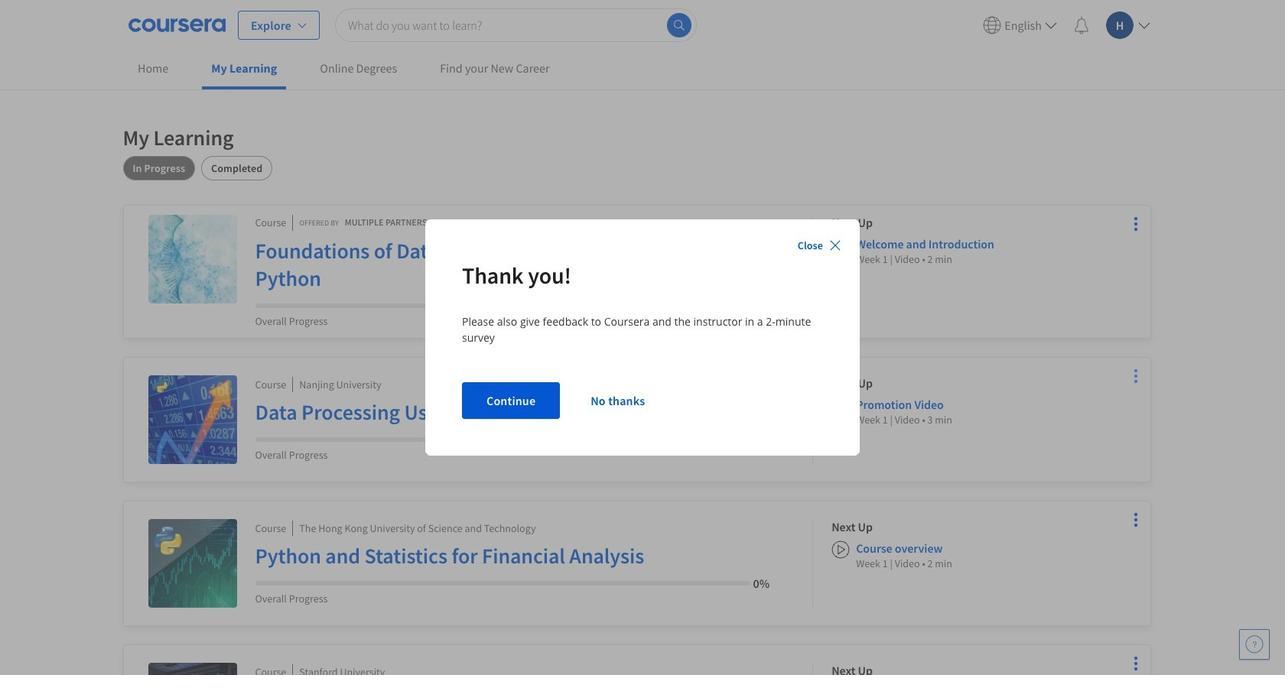 Task type: vqa. For each thing, say whether or not it's contained in the screenshot.
Shopping cart: 1 item element
no



Task type: describe. For each thing, give the bounding box(es) containing it.
more option for python and statistics for financial analysis image
[[1125, 509, 1146, 531]]

data processing using python image
[[148, 376, 237, 464]]

coursera image
[[129, 13, 226, 37]]

foundations of data science: k-means clustering in python image
[[148, 215, 237, 304]]



Task type: locate. For each thing, give the bounding box(es) containing it.
dialog
[[425, 219, 860, 456]]

tab list
[[123, 156, 1151, 181]]

None search field
[[335, 8, 697, 42]]

more option for data processing using python image
[[1125, 366, 1146, 387]]

introduction to statistics image
[[148, 663, 237, 675]]

help center image
[[1245, 636, 1264, 654]]

more option for foundations of data science: k-means clustering in python image
[[1125, 213, 1146, 235]]

more option for introduction to statistics image
[[1125, 653, 1146, 675]]

python and statistics for financial analysis image
[[148, 519, 237, 608]]



